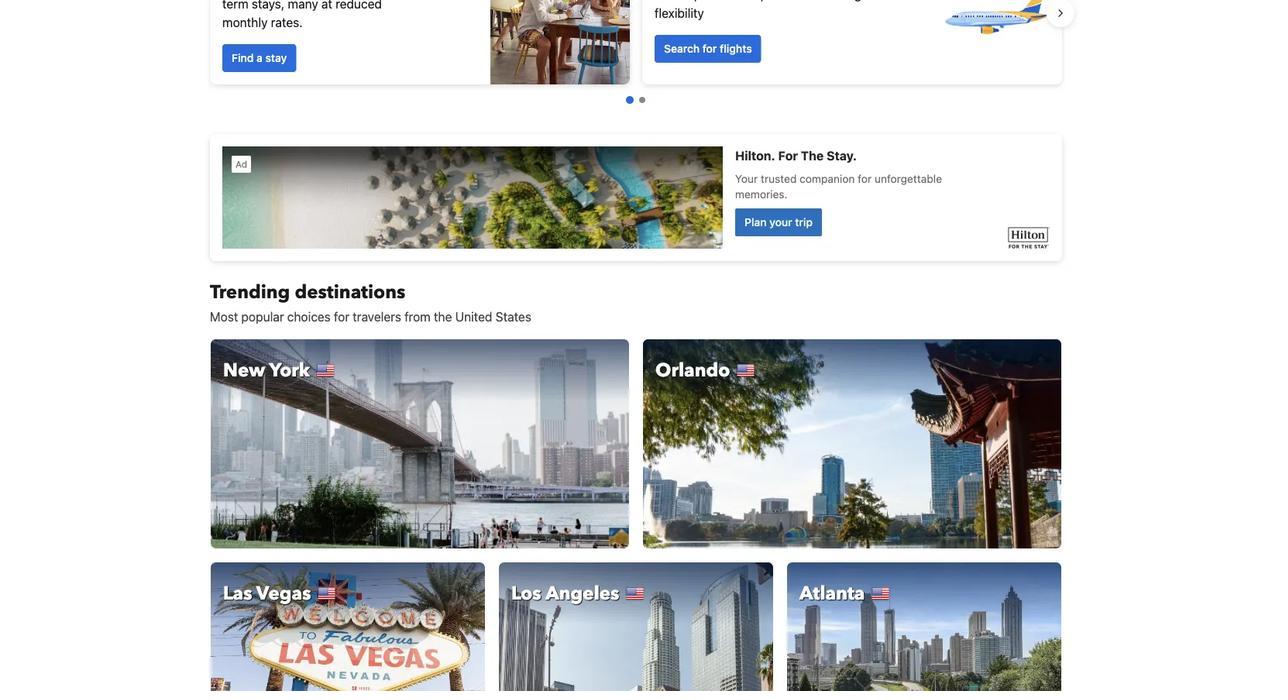 Task type: locate. For each thing, give the bounding box(es) containing it.
get inspired – compare and book flights with flexibility region
[[198, 0, 1075, 91]]

los angeles link
[[498, 562, 774, 692]]

atlanta
[[800, 581, 866, 607]]

for down destinations
[[334, 310, 350, 324]]

the
[[434, 310, 452, 324]]

1 vertical spatial flights
[[720, 42, 753, 55]]

1 horizontal spatial flights
[[845, 0, 880, 2]]

new york link
[[210, 339, 630, 550]]

from
[[405, 310, 431, 324]]

flights
[[845, 0, 880, 2], [720, 42, 753, 55]]

choices
[[287, 310, 331, 324]]

united
[[456, 310, 493, 324]]

los angeles
[[512, 581, 620, 607]]

vegas
[[257, 581, 311, 607]]

flights left with on the top right of the page
[[845, 0, 880, 2]]

find a stay link
[[222, 44, 296, 72]]

0 horizontal spatial for
[[334, 310, 350, 324]]

0 horizontal spatial flights
[[720, 42, 753, 55]]

take your longest vacation yet image
[[491, 0, 630, 85]]

0 vertical spatial flights
[[845, 0, 880, 2]]

for right search
[[703, 42, 717, 55]]

a
[[257, 52, 263, 64]]

fly away to your dream vacation image
[[942, 0, 1050, 67]]

for
[[703, 42, 717, 55], [334, 310, 350, 324]]

advertisement region
[[210, 134, 1063, 261]]

find a stay
[[232, 52, 287, 64]]

popular
[[241, 310, 284, 324]]

1 horizontal spatial for
[[703, 42, 717, 55]]

atlanta link
[[787, 562, 1063, 692]]

1 vertical spatial for
[[334, 310, 350, 324]]

stay
[[266, 52, 287, 64]]

–
[[726, 0, 733, 2]]

angeles
[[546, 581, 620, 607]]

and
[[789, 0, 810, 2]]

search for flights link
[[655, 35, 762, 63]]

york
[[269, 358, 310, 383]]

progress bar
[[626, 96, 646, 104]]

0 vertical spatial for
[[703, 42, 717, 55]]

search for flights
[[664, 42, 753, 55]]

orlando link
[[643, 339, 1063, 550]]

flights down the –
[[720, 42, 753, 55]]

las vegas
[[223, 581, 311, 607]]



Task type: describe. For each thing, give the bounding box(es) containing it.
compare
[[737, 0, 786, 2]]

get inspired – compare and book flights with flexibility
[[655, 0, 906, 21]]

orlando
[[656, 358, 731, 383]]

search
[[664, 42, 700, 55]]

new york
[[223, 358, 310, 383]]

las
[[223, 581, 252, 607]]

states
[[496, 310, 532, 324]]

trending destinations most popular choices for travelers from the united states
[[210, 279, 532, 324]]

new
[[223, 358, 265, 383]]

flights inside get inspired – compare and book flights with flexibility
[[845, 0, 880, 2]]

trending
[[210, 279, 290, 305]]

most
[[210, 310, 238, 324]]

get
[[655, 0, 675, 2]]

inspired
[[678, 0, 723, 2]]

las vegas link
[[210, 562, 486, 692]]

flexibility
[[655, 6, 705, 21]]

with
[[883, 0, 906, 2]]

los
[[512, 581, 542, 607]]

book
[[814, 0, 842, 2]]

for inside trending destinations most popular choices for travelers from the united states
[[334, 310, 350, 324]]

find
[[232, 52, 254, 64]]

travelers
[[353, 310, 401, 324]]

for inside get inspired – compare and book flights with flexibility region
[[703, 42, 717, 55]]

destinations
[[295, 279, 406, 305]]



Task type: vqa. For each thing, say whether or not it's contained in the screenshot.
See
no



